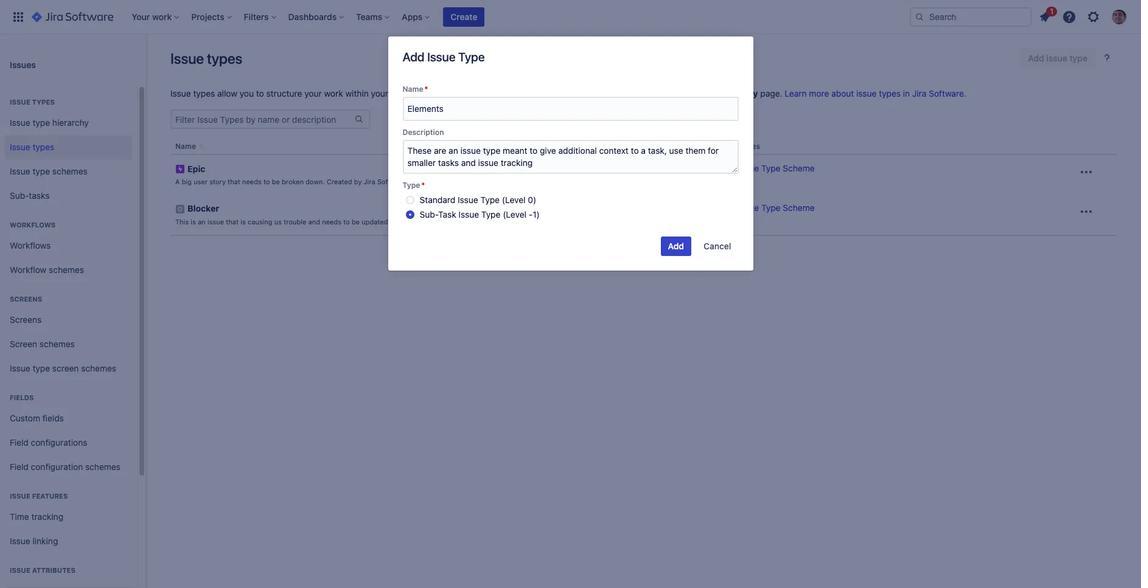 Task type: vqa. For each thing, say whether or not it's contained in the screenshot.
James Peterson
no



Task type: locate. For each thing, give the bounding box(es) containing it.
issue
[[505, 88, 525, 99], [857, 88, 877, 99], [208, 218, 224, 226]]

once
[[390, 218, 406, 226]]

to left broken
[[264, 178, 270, 186]]

default issue type scheme link up cancel
[[708, 203, 815, 213]]

screens for screens group
[[10, 295, 42, 303]]

add up name *
[[403, 50, 425, 64]]

default issue type scheme link
[[708, 163, 815, 174], [708, 203, 815, 213]]

schemes inside fields "group"
[[85, 462, 120, 472]]

* for name *
[[425, 85, 428, 94]]

1 default issue type scheme link from the top
[[708, 163, 815, 174]]

type left screen
[[33, 363, 50, 374]]

issue types
[[170, 50, 242, 67], [10, 142, 54, 152]]

issue types up 'issue type schemes'
[[10, 142, 54, 152]]

0 horizontal spatial add
[[403, 50, 425, 64]]

add inside button
[[668, 241, 684, 251]]

be left updated
[[352, 218, 360, 226]]

-
[[408, 178, 411, 186], [529, 209, 533, 220]]

type inside screens group
[[33, 363, 50, 374]]

0 horizontal spatial name
[[175, 142, 196, 151]]

fields
[[10, 394, 34, 402]]

sub-tasks link
[[5, 184, 132, 208]]

1 vertical spatial that
[[226, 218, 239, 226]]

2 default issue type scheme from the top
[[708, 203, 815, 213]]

jira software image
[[32, 9, 113, 24], [32, 9, 113, 24]]

0 vertical spatial field
[[10, 438, 29, 448]]

0 vertical spatial issue types
[[170, 50, 242, 67]]

- down the 0) at the top left of page
[[529, 209, 533, 220]]

schemes down 'issue types' link
[[52, 166, 88, 176]]

to left a
[[551, 88, 559, 99]]

issue
[[170, 50, 204, 67], [427, 50, 456, 64], [170, 88, 191, 99], [673, 88, 696, 99], [10, 98, 30, 106], [10, 117, 30, 128], [10, 142, 30, 152], [739, 163, 759, 174], [10, 166, 30, 176], [458, 195, 478, 205], [739, 203, 759, 213], [459, 209, 479, 220], [10, 363, 30, 374], [10, 493, 30, 501], [10, 536, 30, 547], [10, 567, 30, 575]]

1 horizontal spatial add
[[668, 241, 684, 251]]

jira right the in
[[913, 88, 927, 99]]

hierarchy inside issue types group
[[52, 117, 89, 128]]

0 vertical spatial screens
[[10, 295, 42, 303]]

2 screens from the top
[[10, 315, 42, 325]]

create button
[[443, 7, 485, 26]]

types left the in
[[879, 88, 901, 99]]

1 scheme from the top
[[783, 163, 815, 174]]

types
[[207, 50, 242, 67], [193, 88, 215, 99], [527, 88, 549, 99], [879, 88, 901, 99], [33, 142, 54, 152]]

1 vertical spatial sub-
[[420, 209, 439, 220]]

default down "related schemes" on the right top
[[708, 163, 737, 174]]

1 horizontal spatial 1
[[1051, 6, 1054, 16]]

create
[[451, 11, 478, 22]]

1 horizontal spatial issue
[[505, 88, 525, 99]]

screens down workflow
[[10, 295, 42, 303]]

workflows down the sub-tasks
[[10, 221, 56, 229]]

0 horizontal spatial -
[[408, 178, 411, 186]]

is left causing at the left top of page
[[241, 218, 246, 226]]

1 screens from the top
[[10, 295, 42, 303]]

Filter Issue Types by name or description text field
[[172, 111, 354, 128]]

1 vertical spatial field
[[10, 462, 29, 472]]

0 vertical spatial be
[[272, 178, 280, 186]]

0 vertical spatial default
[[708, 163, 737, 174]]

sub-
[[10, 190, 29, 201], [420, 209, 439, 220]]

* right the do
[[422, 181, 425, 190]]

0 vertical spatial -
[[408, 178, 411, 186]]

1 horizontal spatial name
[[403, 85, 423, 94]]

1 vertical spatial workflows
[[10, 240, 51, 251]]

schemes inside issue types group
[[52, 166, 88, 176]]

teams.
[[391, 88, 417, 99]]

types up 'issue type schemes'
[[33, 142, 54, 152]]

0 vertical spatial 1
[[1051, 6, 1054, 16]]

0 horizontal spatial is
[[191, 218, 196, 226]]

workflows group
[[5, 208, 132, 286]]

0 vertical spatial name
[[403, 85, 423, 94]]

jira right by
[[364, 178, 376, 186]]

name up epic
[[175, 142, 196, 151]]

that left causing at the left top of page
[[226, 218, 239, 226]]

can
[[437, 88, 451, 99]]

None field
[[404, 98, 738, 120]]

search image
[[915, 12, 925, 22]]

within
[[346, 88, 369, 99]]

sub- inside issue types group
[[10, 190, 29, 201]]

not
[[423, 178, 433, 186]]

0 horizontal spatial issue
[[208, 218, 224, 226]]

standard
[[420, 195, 456, 205]]

schemes down the field configurations link
[[85, 462, 120, 472]]

name for name *
[[403, 85, 423, 94]]

workflow schemes
[[10, 265, 84, 275]]

sub- for task
[[420, 209, 439, 220]]

1 vertical spatial screens
[[10, 315, 42, 325]]

1 vertical spatial *
[[422, 181, 425, 190]]

0 horizontal spatial sub-
[[10, 190, 29, 201]]

Description text field
[[403, 140, 739, 174]]

hierarchy left page.
[[719, 88, 758, 99]]

needs right and on the top left
[[322, 218, 342, 226]]

default up cancel
[[708, 203, 737, 213]]

level
[[626, 88, 644, 99]]

be left broken
[[272, 178, 280, 186]]

(level left the 0) at the top left of page
[[502, 195, 526, 205]]

default issue type scheme up cancel
[[708, 203, 815, 213]]

1 vertical spatial jira
[[364, 178, 376, 186]]

sub- down 'issue type schemes'
[[10, 190, 29, 201]]

1 horizontal spatial your
[[371, 88, 389, 99]]

1 vertical spatial name
[[175, 142, 196, 151]]

page.
[[761, 88, 783, 99]]

issue linking
[[10, 536, 58, 547]]

name left can at the top of page
[[403, 85, 423, 94]]

new
[[569, 88, 585, 99]]

issue type screen schemes link
[[5, 357, 132, 381]]

1 horizontal spatial is
[[241, 218, 246, 226]]

time tracking
[[10, 512, 63, 522]]

(level
[[502, 195, 526, 205], [503, 209, 527, 220]]

screen schemes
[[10, 339, 75, 349]]

edit
[[435, 178, 448, 186]]

needs
[[242, 178, 262, 186], [322, 218, 342, 226]]

0 vertical spatial default issue type scheme
[[708, 163, 815, 174]]

jira
[[913, 88, 927, 99], [364, 178, 376, 186]]

is left an
[[191, 218, 196, 226]]

created
[[327, 178, 352, 186]]

standard issue type (level 0)
[[420, 195, 537, 205]]

* left can at the top of page
[[425, 85, 428, 94]]

workflow schemes link
[[5, 258, 132, 283]]

0 horizontal spatial be
[[272, 178, 280, 186]]

this is an issue that is causing us trouble and needs to be updated once resolved
[[175, 218, 435, 226]]

default issue type scheme link down schemes
[[708, 163, 815, 174]]

screens for screens link
[[10, 315, 42, 325]]

1 vertical spatial issue types
[[10, 142, 54, 152]]

1 field from the top
[[10, 438, 29, 448]]

issue features group
[[5, 480, 132, 558]]

sub- inside option group
[[420, 209, 439, 220]]

2 default from the top
[[708, 203, 737, 213]]

2 your from the left
[[371, 88, 389, 99]]

1 horizontal spatial -
[[529, 209, 533, 220]]

0 vertical spatial add
[[403, 50, 425, 64]]

sub- down standard
[[420, 209, 439, 220]]

1 horizontal spatial hierarchy
[[587, 88, 624, 99]]

to
[[256, 88, 264, 99], [551, 88, 559, 99], [264, 178, 270, 186], [344, 218, 350, 226]]

tracking
[[31, 512, 63, 522]]

your
[[305, 88, 322, 99], [371, 88, 389, 99]]

field down custom
[[10, 438, 29, 448]]

issue right "these"
[[505, 88, 525, 99]]

custom fields
[[10, 413, 64, 424]]

2 default issue type scheme link from the top
[[708, 203, 815, 213]]

issue type schemes
[[10, 166, 88, 176]]

hierarchy up 'issue types' link
[[52, 117, 89, 128]]

schemes down workflows link
[[49, 265, 84, 275]]

1 vertical spatial add
[[668, 241, 684, 251]]

workflows for workflows link
[[10, 240, 51, 251]]

0 horizontal spatial your
[[305, 88, 322, 99]]

add issue type
[[403, 50, 485, 64]]

2 scheme from the top
[[783, 203, 815, 213]]

screens inside screens link
[[10, 315, 42, 325]]

issue features
[[10, 493, 68, 501]]

learn
[[785, 88, 807, 99]]

1 vertical spatial default issue type scheme
[[708, 203, 815, 213]]

cancel
[[704, 241, 732, 251]]

add left cancel
[[668, 241, 684, 251]]

name *
[[403, 85, 428, 94]]

do
[[413, 178, 421, 186]]

hierarchy
[[557, 142, 591, 151]]

scheme
[[783, 163, 815, 174], [783, 203, 815, 213]]

0 vertical spatial default issue type scheme link
[[708, 163, 815, 174]]

0 vertical spatial *
[[425, 85, 428, 94]]

fields
[[42, 413, 64, 424]]

field up 'issue features'
[[10, 462, 29, 472]]

issue inside screens group
[[10, 363, 30, 374]]

story
[[210, 178, 226, 186]]

that right the story
[[228, 178, 240, 186]]

2 field from the top
[[10, 462, 29, 472]]

1 inside create banner
[[1051, 6, 1054, 16]]

by
[[354, 178, 362, 186]]

issue types up "allow"
[[170, 50, 242, 67]]

type down types
[[33, 117, 50, 128]]

your left work
[[305, 88, 322, 99]]

types left "allow"
[[193, 88, 215, 99]]

1 horizontal spatial issue types
[[170, 50, 242, 67]]

0 vertical spatial sub-
[[10, 190, 29, 201]]

0 vertical spatial jira
[[913, 88, 927, 99]]

hierarchy
[[587, 88, 624, 99], [719, 88, 758, 99], [52, 117, 89, 128]]

field for field configurations
[[10, 438, 29, 448]]

scheme for blocker
[[783, 203, 815, 213]]

workflows up workflow
[[10, 240, 51, 251]]

configuration
[[31, 462, 83, 472]]

0 vertical spatial needs
[[242, 178, 262, 186]]

default issue type scheme
[[708, 163, 815, 174], [708, 203, 815, 213]]

issue types group
[[5, 85, 132, 212]]

screens up screen
[[10, 315, 42, 325]]

* for type *
[[422, 181, 425, 190]]

1 horizontal spatial jira
[[913, 88, 927, 99]]

0 horizontal spatial hierarchy
[[52, 117, 89, 128]]

1 horizontal spatial be
[[352, 218, 360, 226]]

1 vertical spatial scheme
[[783, 203, 815, 213]]

sub- for tasks
[[10, 190, 29, 201]]

workflows for workflows group
[[10, 221, 56, 229]]

1 vertical spatial default
[[708, 203, 737, 213]]

1 vertical spatial -
[[529, 209, 533, 220]]

0 horizontal spatial issue types
[[10, 142, 54, 152]]

option group
[[403, 193, 739, 222]]

custom fields link
[[5, 407, 132, 431]]

- left the do
[[408, 178, 411, 186]]

default issue type scheme link for blocker
[[708, 203, 815, 213]]

(level left 1)
[[503, 209, 527, 220]]

default
[[708, 163, 737, 174], [708, 203, 737, 213]]

your right 'within'
[[371, 88, 389, 99]]

2 horizontal spatial hierarchy
[[719, 88, 758, 99]]

1 vertical spatial (level
[[503, 209, 527, 220]]

1 vertical spatial needs
[[322, 218, 342, 226]]

default issue type scheme down schemes
[[708, 163, 815, 174]]

0 vertical spatial scheme
[[783, 163, 815, 174]]

epic
[[188, 164, 205, 174]]

scheme for epic
[[783, 163, 815, 174]]

broken
[[282, 178, 304, 186]]

default issue type scheme for epic
[[708, 163, 815, 174]]

needs right the story
[[242, 178, 262, 186]]

workflows inside workflows link
[[10, 240, 51, 251]]

1 vertical spatial default issue type scheme link
[[708, 203, 815, 213]]

type up tasks
[[33, 166, 50, 176]]

*
[[425, 85, 428, 94], [422, 181, 425, 190]]

issue types inside group
[[10, 142, 54, 152]]

attributes
[[32, 567, 75, 575]]

1 default from the top
[[708, 163, 737, 174]]

issue right about
[[857, 88, 877, 99]]

workflows link
[[5, 234, 132, 258]]

1 vertical spatial be
[[352, 218, 360, 226]]

screens group
[[5, 283, 132, 385]]

a
[[175, 178, 180, 186]]

1 default issue type scheme from the top
[[708, 163, 815, 174]]

tasks
[[29, 190, 50, 201]]

0 vertical spatial workflows
[[10, 221, 56, 229]]

issue linking link
[[5, 530, 132, 554]]

0 vertical spatial that
[[228, 178, 240, 186]]

1
[[1051, 6, 1054, 16], [557, 163, 560, 174]]

1 workflows from the top
[[10, 221, 56, 229]]

1 vertical spatial 1
[[557, 163, 560, 174]]

default for blocker
[[708, 203, 737, 213]]

None radio
[[406, 196, 414, 205], [406, 211, 414, 219], [406, 196, 414, 205], [406, 211, 414, 219]]

type
[[458, 50, 485, 64], [762, 163, 781, 174], [403, 181, 420, 190], [481, 195, 500, 205], [762, 203, 781, 213], [482, 209, 501, 220]]

these
[[481, 88, 502, 99]]

1 horizontal spatial sub-
[[420, 209, 439, 220]]

2 workflows from the top
[[10, 240, 51, 251]]

hierarchy right new
[[587, 88, 624, 99]]

issue right an
[[208, 218, 224, 226]]



Task type: describe. For each thing, give the bounding box(es) containing it.
the
[[658, 88, 671, 99]]

field configurations
[[10, 438, 87, 448]]

create banner
[[0, 0, 1142, 34]]

add button
[[661, 237, 692, 256]]

type for screen
[[33, 363, 50, 374]]

us
[[274, 218, 282, 226]]

level
[[593, 142, 612, 151]]

delete.
[[458, 178, 480, 186]]

fields group
[[5, 381, 132, 483]]

0)
[[528, 195, 537, 205]]

a big user story that needs to be broken down. created by jira software - do not edit or delete.
[[175, 178, 480, 186]]

that for blocker
[[226, 218, 239, 226]]

issues
[[10, 59, 36, 70]]

an
[[198, 218, 206, 226]]

1)
[[533, 209, 540, 220]]

in
[[904, 88, 910, 99]]

structure
[[266, 88, 302, 99]]

schemes up issue type screen schemes
[[40, 339, 75, 349]]

types up "allow"
[[207, 50, 242, 67]]

types
[[32, 98, 55, 106]]

schemes
[[728, 142, 761, 151]]

updated
[[362, 218, 388, 226]]

0 horizontal spatial jira
[[364, 178, 376, 186]]

to right you
[[256, 88, 264, 99]]

assign
[[453, 88, 478, 99]]

software.
[[929, 88, 967, 99]]

time tracking link
[[5, 505, 132, 530]]

schemes inside workflows group
[[49, 265, 84, 275]]

to left updated
[[344, 218, 350, 226]]

cancel button
[[697, 237, 739, 256]]

a
[[562, 88, 566, 99]]

issue types
[[10, 98, 55, 106]]

type *
[[403, 181, 425, 190]]

issue type hierarchy
[[10, 117, 89, 128]]

features
[[32, 493, 68, 501]]

allow
[[217, 88, 237, 99]]

issue attributes group
[[5, 554, 132, 589]]

issue types link
[[5, 135, 132, 160]]

configurations
[[31, 438, 87, 448]]

software
[[377, 178, 406, 186]]

you
[[420, 88, 434, 99]]

1 is from the left
[[191, 218, 196, 226]]

related schemes
[[699, 142, 761, 151]]

0 vertical spatial (level
[[502, 195, 526, 205]]

field configuration schemes
[[10, 462, 120, 472]]

description
[[403, 128, 444, 137]]

2 horizontal spatial issue
[[857, 88, 877, 99]]

about
[[832, 88, 854, 99]]

0 horizontal spatial needs
[[242, 178, 262, 186]]

work
[[324, 88, 343, 99]]

sub-tasks
[[10, 190, 50, 201]]

issue type hierarchy link
[[5, 111, 132, 135]]

name for name
[[175, 142, 196, 151]]

name button
[[170, 142, 199, 151]]

hierarchy level
[[557, 142, 612, 151]]

related
[[699, 142, 726, 151]]

default issue type scheme for blocker
[[708, 203, 815, 213]]

types left a
[[527, 88, 549, 99]]

learn more about issue types in jira software. link
[[785, 88, 967, 99]]

workflow
[[10, 265, 46, 275]]

2 is from the left
[[241, 218, 246, 226]]

issue attributes
[[10, 567, 75, 575]]

on
[[646, 88, 656, 99]]

type right the
[[698, 88, 717, 99]]

you
[[240, 88, 254, 99]]

field configurations link
[[5, 431, 132, 455]]

screens link
[[5, 308, 132, 332]]

user
[[194, 178, 208, 186]]

resolved
[[408, 218, 435, 226]]

that for epic
[[228, 178, 240, 186]]

type for hierarchy
[[33, 117, 50, 128]]

issue type screen schemes
[[10, 363, 116, 374]]

hierarchy level button
[[554, 142, 614, 151]]

add for add issue type
[[403, 50, 425, 64]]

schemes right screen
[[81, 363, 116, 374]]

big
[[182, 178, 192, 186]]

sub-task issue type (level -1)
[[420, 209, 540, 220]]

option group containing standard issue type (level 0)
[[403, 193, 739, 222]]

this
[[175, 218, 189, 226]]

type for schemes
[[33, 166, 50, 176]]

screen schemes link
[[5, 332, 132, 357]]

down.
[[306, 178, 325, 186]]

1 your from the left
[[305, 88, 322, 99]]

add for add
[[668, 241, 684, 251]]

or
[[449, 178, 456, 186]]

screen
[[10, 339, 37, 349]]

time
[[10, 512, 29, 522]]

screen
[[52, 363, 79, 374]]

field for field configuration schemes
[[10, 462, 29, 472]]

default for epic
[[708, 163, 737, 174]]

and
[[308, 218, 320, 226]]

default issue type scheme link for epic
[[708, 163, 815, 174]]

1 horizontal spatial needs
[[322, 218, 342, 226]]

custom
[[10, 413, 40, 424]]

types inside group
[[33, 142, 54, 152]]

Search field
[[910, 7, 1032, 26]]

more
[[809, 88, 830, 99]]

field configuration schemes link
[[5, 455, 132, 480]]

issue types allow you to structure your work within your teams. you can assign these issue types to a new hierarchy level on the issue type hierarchy page. learn more about issue types in jira software.
[[170, 88, 967, 99]]

learn more image
[[1100, 51, 1115, 66]]

primary element
[[7, 0, 910, 34]]

causing
[[248, 218, 273, 226]]

issue type schemes link
[[5, 160, 132, 184]]

linking
[[33, 536, 58, 547]]

0 horizontal spatial 1
[[557, 163, 560, 174]]

blocker
[[188, 204, 219, 214]]



